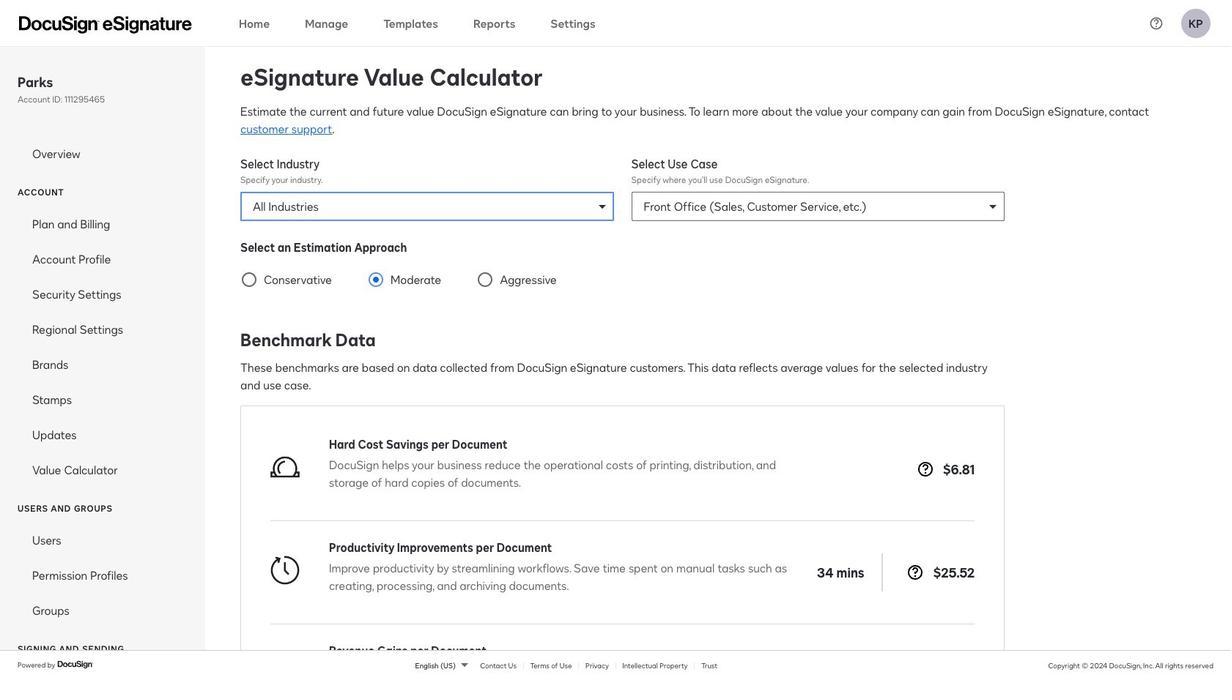Task type: vqa. For each thing, say whether or not it's contained in the screenshot.
Account element
yes



Task type: locate. For each thing, give the bounding box(es) containing it.
docusign admin image
[[19, 16, 192, 33]]

hard cost savings per document image
[[270, 453, 300, 482]]



Task type: describe. For each thing, give the bounding box(es) containing it.
docusign image
[[57, 660, 94, 671]]

productivity improvements per document image
[[270, 556, 300, 585]]

users and groups element
[[0, 523, 205, 629]]

account element
[[0, 207, 205, 488]]



